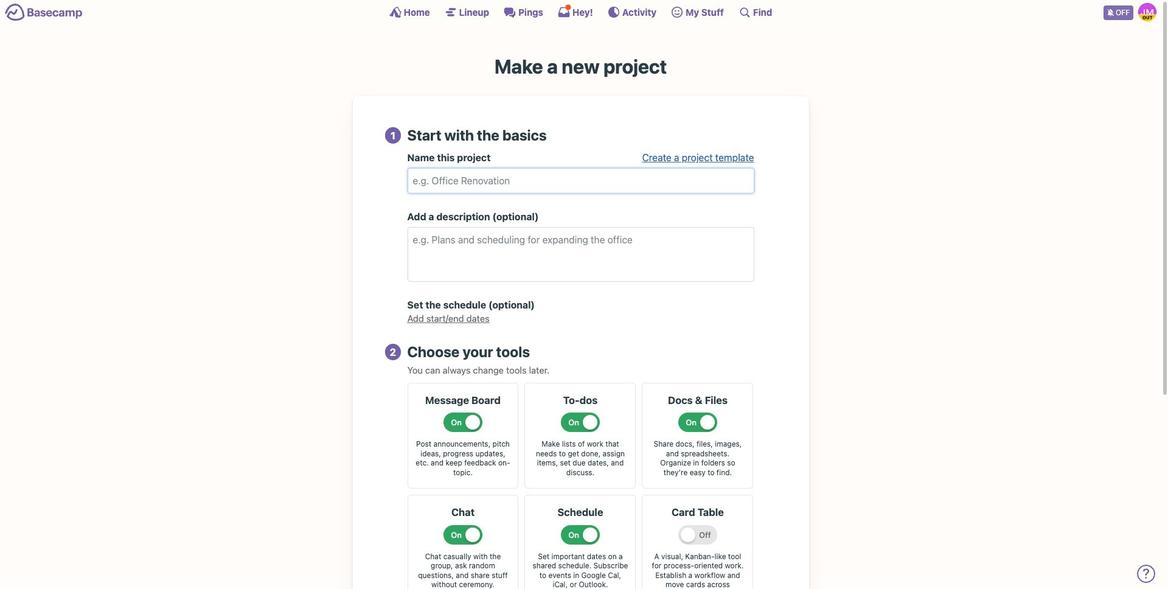 Task type: vqa. For each thing, say whether or not it's contained in the screenshot.
results
no



Task type: describe. For each thing, give the bounding box(es) containing it.
keyboard shortcut: ⌘ + / image
[[739, 6, 751, 18]]

e.g. Office Renovation text field
[[408, 168, 755, 194]]

e.g. Plans and scheduling for expanding the office text field
[[408, 227, 755, 282]]

switch accounts image
[[5, 3, 83, 22]]



Task type: locate. For each thing, give the bounding box(es) containing it.
jer mill image
[[1139, 3, 1157, 21]]

main element
[[0, 0, 1162, 24]]



